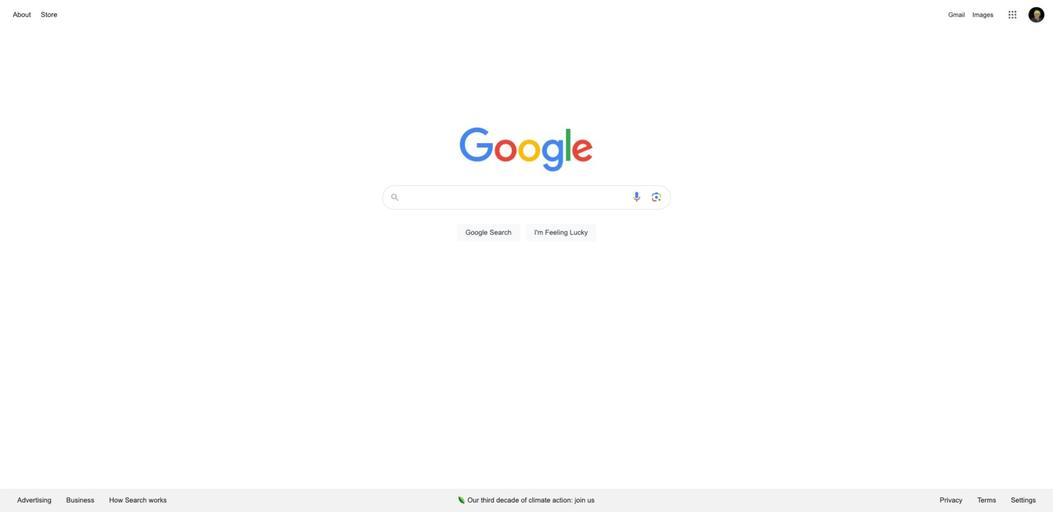 Task type: describe. For each thing, give the bounding box(es) containing it.
search by voice image
[[631, 191, 643, 203]]



Task type: locate. For each thing, give the bounding box(es) containing it.
search by image image
[[651, 191, 663, 203]]

None search field
[[10, 183, 1044, 253]]

google image
[[460, 127, 594, 173]]



Task type: vqa. For each thing, say whether or not it's contained in the screenshot.
search box
yes



